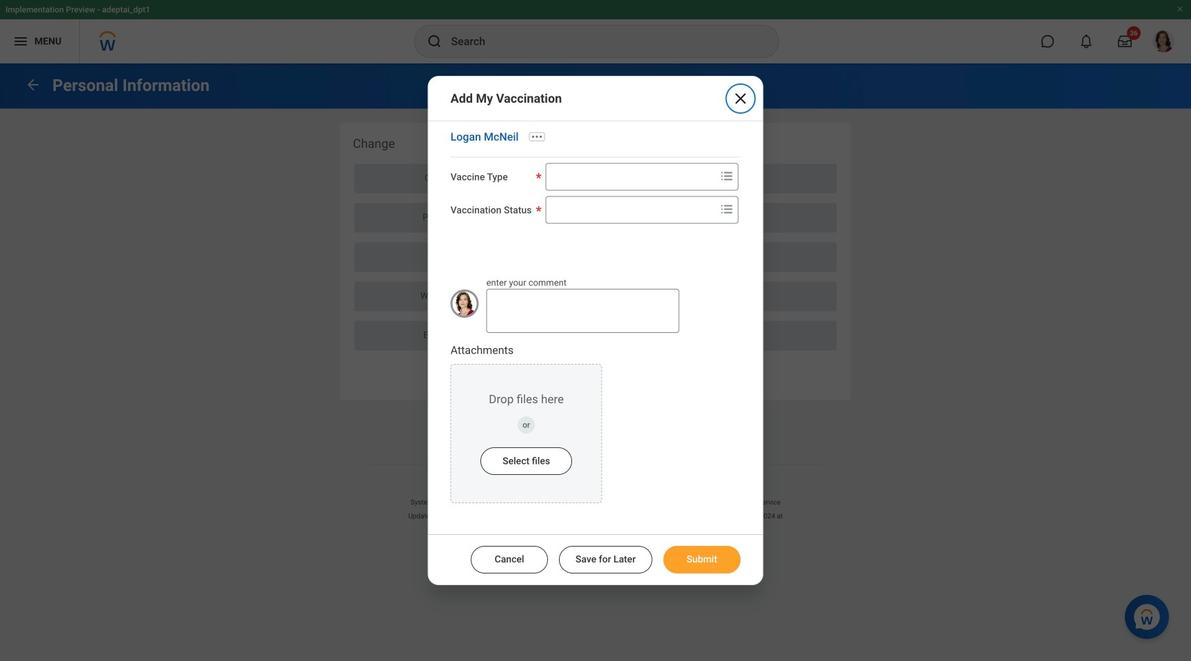 Task type: locate. For each thing, give the bounding box(es) containing it.
1 vertical spatial search field
[[546, 198, 716, 223]]

x image
[[733, 90, 749, 107]]

1 search field from the top
[[546, 165, 716, 189]]

banner
[[0, 0, 1192, 63]]

previous page image
[[25, 76, 41, 93]]

Search field
[[546, 165, 716, 189], [546, 198, 716, 223]]

search field for prompts image
[[546, 198, 716, 223]]

0 vertical spatial search field
[[546, 165, 716, 189]]

dialog
[[428, 76, 764, 586]]

footer
[[0, 452, 1192, 537]]

2 search field from the top
[[546, 198, 716, 223]]

main content
[[0, 63, 1192, 430]]

action bar region
[[449, 535, 763, 574]]

None text field
[[487, 289, 680, 333]]

tooltip
[[722, 57, 761, 85]]

profile logan mcneil element
[[1145, 26, 1184, 57]]

search image
[[427, 33, 443, 50]]



Task type: vqa. For each thing, say whether or not it's contained in the screenshot.
Profile Logan McNeil element
yes



Task type: describe. For each thing, give the bounding box(es) containing it.
attachments region
[[451, 344, 603, 504]]

employee's photo (logan mcneil) image
[[451, 290, 479, 318]]

inbox large image
[[1119, 34, 1132, 48]]

close environment banner image
[[1177, 5, 1185, 13]]

search field for prompts icon
[[546, 165, 716, 189]]

prompts image
[[719, 201, 735, 218]]

prompts image
[[719, 168, 735, 185]]

notifications large image
[[1080, 34, 1094, 48]]



